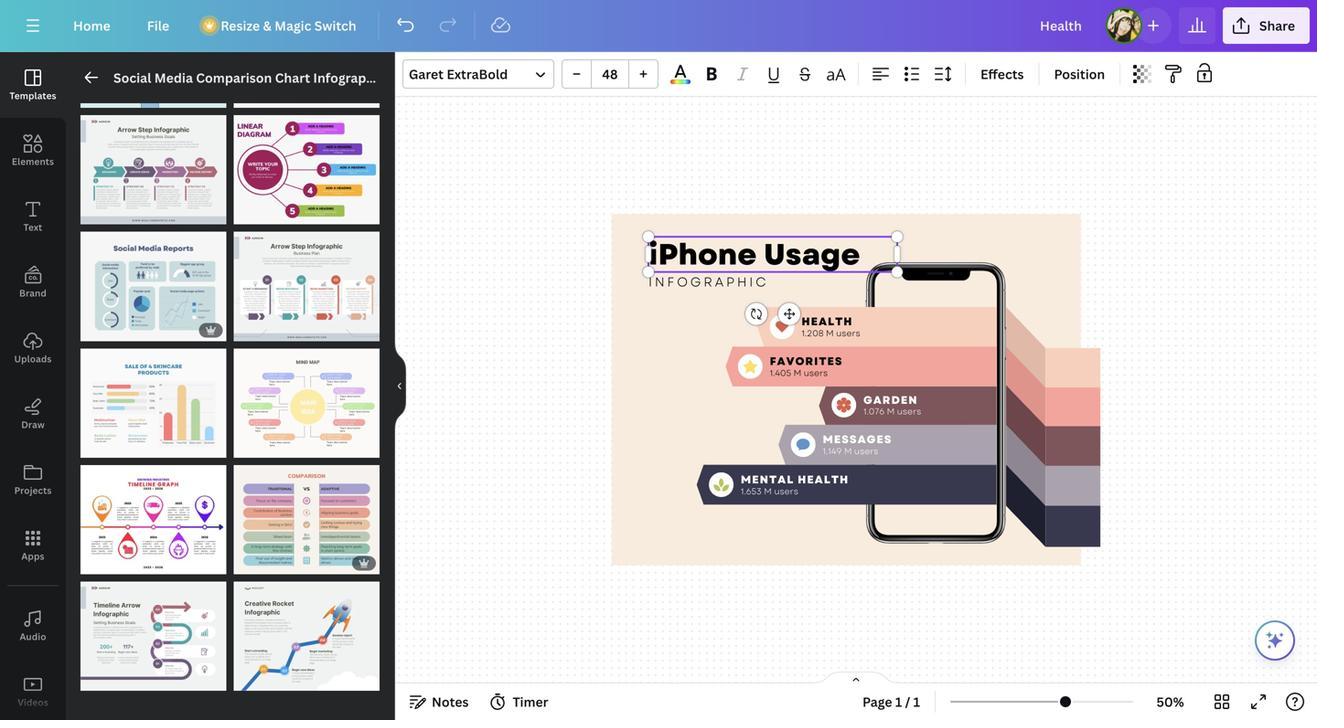 Task type: locate. For each thing, give the bounding box(es) containing it.
m inside "mental health 1.653 m users"
[[764, 485, 772, 498]]

effects
[[981, 65, 1024, 83]]

50%
[[1157, 694, 1184, 711]]

position button
[[1047, 59, 1112, 89]]

media
[[154, 69, 193, 86]]

users inside the favorites 1.405 m users
[[804, 367, 828, 379]]

show pages image
[[812, 671, 900, 686]]

1 horizontal spatial grey simple modern arrow step infographic chart graph image
[[234, 232, 380, 341]]

messages
[[823, 432, 892, 448]]

text
[[23, 221, 42, 234]]

none text field containing iphone
[[648, 233, 897, 276]]

infographic
[[313, 69, 385, 86], [648, 273, 769, 291]]

colorful calm corporate clean mind map group
[[234, 0, 380, 108]]

1.405
[[770, 367, 791, 379]]

position
[[1054, 65, 1105, 83]]

file
[[147, 17, 169, 34]]

templates
[[10, 90, 56, 102]]

users for garden
[[897, 406, 921, 418]]

m for health
[[826, 328, 834, 340]]

social media comparison chart infographic graph
[[113, 69, 427, 86]]

resize & magic switch
[[221, 17, 356, 34]]

m right 1.208
[[826, 328, 834, 340]]

home
[[73, 17, 110, 34]]

1 horizontal spatial 1
[[913, 694, 920, 711]]

users right 1.076
[[897, 406, 921, 418]]

2 1 from the left
[[913, 694, 920, 711]]

garden
[[863, 392, 918, 408]]

users
[[836, 328, 860, 340], [804, 367, 828, 379], [897, 406, 921, 418], [854, 445, 878, 458], [774, 485, 798, 498]]

home link
[[59, 7, 125, 44]]

&
[[263, 17, 271, 34]]

0 vertical spatial grey simple modern arrow step infographic chart graph image
[[80, 115, 226, 225]]

m inside health 1.208 m users
[[826, 328, 834, 340]]

users right 1.405
[[804, 367, 828, 379]]

bubble chat icon image
[[797, 439, 810, 451]]

users right 1.149
[[854, 445, 878, 458]]

1 left /
[[895, 694, 902, 711]]

resize & magic switch button
[[191, 7, 371, 44]]

m inside the favorites 1.405 m users
[[794, 367, 801, 379]]

users inside garden 1.076 m users
[[897, 406, 921, 418]]

m right 1.653
[[764, 485, 772, 498]]

side panel tab list
[[0, 52, 66, 721]]

audio button
[[0, 594, 66, 659]]

favorites 1.405 m users
[[770, 354, 843, 379]]

grey simple modern arrow step infographic chart graph group
[[80, 104, 226, 225], [234, 221, 380, 341]]

1.149
[[823, 445, 842, 458]]

users inside messages 1.149 m users
[[854, 445, 878, 458]]

users inside "mental health 1.653 m users"
[[774, 485, 798, 498]]

m inside garden 1.076 m users
[[887, 406, 895, 418]]

file button
[[132, 7, 184, 44]]

grey simple modern creative rocket infographic chart graph image
[[234, 582, 380, 692]]

users inside health 1.208 m users
[[836, 328, 860, 340]]

m for messages
[[844, 445, 852, 458]]

1 horizontal spatial infographic
[[648, 273, 769, 291]]

0 horizontal spatial infographic
[[313, 69, 385, 86]]

color range image
[[671, 80, 690, 84]]

/
[[905, 694, 910, 711]]

m
[[826, 328, 834, 340], [794, 367, 801, 379], [887, 406, 895, 418], [844, 445, 852, 458], [764, 485, 772, 498]]

m right 1.149
[[844, 445, 852, 458]]

text button
[[0, 184, 66, 250]]

blue creative mind map graph image
[[80, 0, 226, 108]]

m for garden
[[887, 406, 895, 418]]

users for health
[[836, 328, 860, 340]]

grey simple modern timeline arrow infographic chart graph image
[[80, 582, 226, 692]]

list of business comparison infographic bar graph image
[[234, 465, 380, 575]]

usage
[[764, 233, 860, 276]]

0 horizontal spatial 1
[[895, 694, 902, 711]]

users right 1.653
[[774, 485, 798, 498]]

star icon image
[[743, 360, 757, 374]]

apps button
[[0, 513, 66, 579]]

white colorful industries timeline graph image
[[80, 465, 226, 575]]

garet
[[409, 65, 444, 83]]

m inside messages 1.149 m users
[[844, 445, 852, 458]]

blue and white modern minimal social media reports graph image
[[80, 232, 226, 341]]

grey simple modern creative rocket infographic chart graph group
[[234, 571, 380, 692]]

m right 1.405
[[794, 367, 801, 379]]

m right 1.076
[[887, 406, 895, 418]]

users for messages
[[854, 445, 878, 458]]

grey simple modern arrow step infographic chart graph image
[[80, 115, 226, 225], [234, 232, 380, 341]]

garet extrabold button
[[402, 59, 554, 89]]

colorful calm corporate clean mind map image
[[234, 0, 380, 108]]

None text field
[[648, 233, 897, 276]]

group
[[562, 59, 659, 89]]

1 1 from the left
[[895, 694, 902, 711]]

1
[[895, 694, 902, 711], [913, 694, 920, 711]]

notes
[[432, 694, 469, 711]]

users right 1.208
[[836, 328, 860, 340]]

1 right /
[[913, 694, 920, 711]]

mental health 1.653 m users
[[741, 472, 849, 498]]



Task type: vqa. For each thing, say whether or not it's contained in the screenshot.
Try Canva Pro button
no



Task type: describe. For each thing, give the bounding box(es) containing it.
chart
[[275, 69, 310, 86]]

resize
[[221, 17, 260, 34]]

videos button
[[0, 659, 66, 721]]

users for favorites
[[804, 367, 828, 379]]

draw button
[[0, 381, 66, 447]]

white colorful industries timeline graph group
[[80, 454, 226, 575]]

share button
[[1223, 7, 1310, 44]]

1 vertical spatial grey simple modern arrow step infographic chart graph image
[[234, 232, 380, 341]]

1 vertical spatial infographic
[[648, 273, 769, 291]]

videos
[[18, 697, 48, 709]]

1.653
[[741, 485, 762, 498]]

projects button
[[0, 447, 66, 513]]

timer button
[[483, 688, 556, 717]]

hide image
[[394, 343, 406, 430]]

templates button
[[0, 52, 66, 118]]

switch
[[314, 17, 356, 34]]

1.208
[[802, 328, 824, 340]]

main menu bar
[[0, 0, 1317, 52]]

1 horizontal spatial grey simple modern arrow step infographic chart graph group
[[234, 221, 380, 341]]

elements
[[12, 155, 54, 168]]

messages 1.149 m users
[[823, 432, 892, 458]]

notes button
[[402, 688, 476, 717]]

health
[[802, 314, 853, 330]]

uploads button
[[0, 316, 66, 381]]

elements button
[[0, 118, 66, 184]]

garden 1.076 m users
[[863, 392, 921, 418]]

timer
[[513, 694, 548, 711]]

share
[[1259, 17, 1295, 34]]

iphone
[[648, 233, 757, 276]]

1.076
[[863, 406, 885, 418]]

magic
[[275, 17, 311, 34]]

draw
[[21, 419, 45, 431]]

0 horizontal spatial grey simple modern arrow step infographic chart graph group
[[80, 104, 226, 225]]

graph
[[388, 69, 427, 86]]

colorful minimalist linear steps circular diagram group
[[234, 104, 380, 225]]

health 1.208 m users
[[802, 314, 860, 340]]

extrabold
[[447, 65, 508, 83]]

comparison
[[196, 69, 272, 86]]

garet extrabold
[[409, 65, 508, 83]]

0 horizontal spatial grey simple modern arrow step infographic chart graph image
[[80, 115, 226, 225]]

colorful minimalist linear steps circular diagram image
[[234, 115, 380, 225]]

social
[[113, 69, 151, 86]]

blue creative mind map graph group
[[80, 0, 226, 108]]

page 1 / 1
[[863, 694, 920, 711]]

health
[[798, 472, 849, 488]]

0 vertical spatial infographic
[[313, 69, 385, 86]]

favorites
[[770, 354, 843, 370]]

projects
[[14, 485, 52, 497]]

50% button
[[1141, 688, 1200, 717]]

professional multicolor concept map graphic image
[[234, 349, 380, 458]]

brand button
[[0, 250, 66, 316]]

apps
[[21, 551, 44, 563]]

mental
[[741, 472, 794, 488]]

grey simple modern timeline arrow infographic chart graph group
[[80, 571, 226, 692]]

audio
[[20, 631, 46, 643]]

m for favorites
[[794, 367, 801, 379]]

canva assistant image
[[1264, 630, 1286, 652]]

professional multicolor concept map graphic group
[[234, 338, 380, 458]]

effects button
[[973, 59, 1031, 89]]

red playful vertical and horizontal bar chart infographic graph image
[[80, 349, 226, 458]]

Design title text field
[[1025, 7, 1098, 44]]

brand
[[19, 287, 47, 300]]

page
[[863, 694, 892, 711]]

blue and white modern minimal social media reports graph group
[[80, 221, 226, 341]]

uploads
[[14, 353, 52, 365]]

red playful vertical and horizontal bar chart infographic graph group
[[80, 338, 226, 458]]

iphone usage
[[648, 233, 860, 276]]

list of business comparison infographic bar graph group
[[234, 454, 380, 575]]

– – number field
[[597, 65, 623, 83]]



